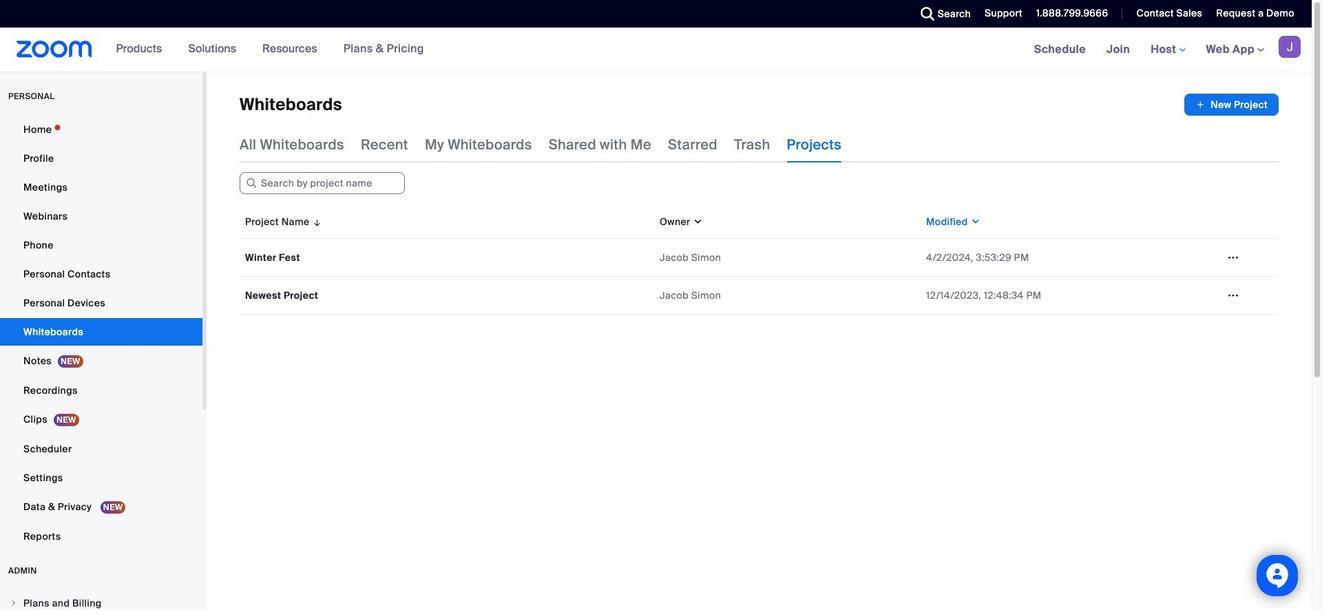 Task type: describe. For each thing, give the bounding box(es) containing it.
add image
[[1196, 98, 1206, 112]]

tabs of all whiteboard page tab list
[[240, 127, 842, 163]]

personal menu menu
[[0, 116, 203, 552]]

product information navigation
[[106, 28, 435, 72]]

zoom logo image
[[17, 41, 92, 58]]

profile picture image
[[1279, 36, 1301, 58]]

edit project image
[[1223, 289, 1245, 302]]

1 down image from the left
[[691, 215, 703, 229]]



Task type: locate. For each thing, give the bounding box(es) containing it.
Search text field
[[240, 172, 405, 194]]

edit project image
[[1223, 251, 1245, 264]]

arrow down image
[[310, 214, 322, 230]]

menu item
[[0, 590, 203, 610]]

right image
[[10, 599, 18, 608]]

meetings navigation
[[1024, 28, 1312, 72]]

banner
[[0, 28, 1312, 72]]

down image
[[691, 215, 703, 229], [968, 215, 981, 229]]

0 horizontal spatial down image
[[691, 215, 703, 229]]

application
[[240, 205, 1290, 325]]

2 down image from the left
[[968, 215, 981, 229]]

1 horizontal spatial down image
[[968, 215, 981, 229]]



Task type: vqa. For each thing, say whether or not it's contained in the screenshot.
THE MEETINGS navigation
yes



